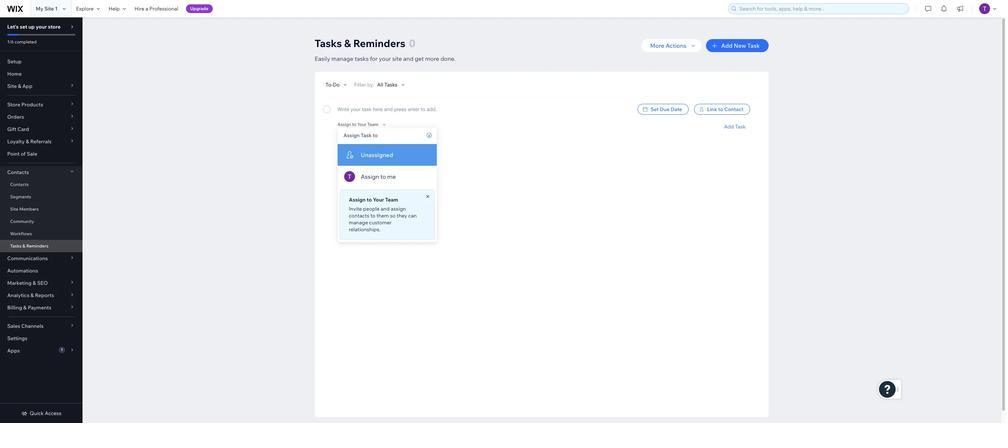 Task type: vqa. For each thing, say whether or not it's contained in the screenshot.
rightmost the your
yes



Task type: locate. For each thing, give the bounding box(es) containing it.
1 horizontal spatial team
[[385, 197, 398, 203]]

people
[[363, 206, 380, 212]]

reminders down workflows link
[[26, 243, 48, 249]]

assign down assign to your team
[[344, 132, 360, 139]]

1/6
[[7, 39, 14, 45]]

site down the segments
[[10, 206, 18, 212]]

sales
[[7, 323, 20, 330]]

reminders inside tasks & reminders link
[[26, 243, 48, 249]]

to-do button
[[326, 81, 348, 88]]

0 horizontal spatial team
[[368, 122, 379, 127]]

your
[[36, 24, 47, 30], [379, 55, 391, 62]]

site
[[44, 5, 54, 12], [7, 83, 17, 89], [10, 206, 18, 212]]

to left me
[[381, 173, 386, 180]]

0 vertical spatial reminders
[[353, 37, 406, 50]]

referrals
[[30, 138, 52, 145]]

team inside 'assign to your team invite people and assign contacts to them so they can manage customer relationships.'
[[385, 197, 398, 203]]

to for assign to your team
[[352, 122, 356, 127]]

setup
[[7, 58, 22, 65]]

& inside popup button
[[23, 305, 27, 311]]

site members link
[[0, 203, 83, 215]]

site inside popup button
[[7, 83, 17, 89]]

1 horizontal spatial and
[[403, 55, 414, 62]]

add
[[722, 42, 733, 49], [725, 123, 734, 130]]

0 vertical spatial contacts
[[7, 169, 29, 176]]

quick access
[[30, 410, 61, 417]]

help
[[109, 5, 120, 12]]

to-
[[326, 81, 333, 88]]

1 vertical spatial 1
[[61, 348, 63, 352]]

your up people
[[373, 197, 384, 203]]

automations
[[7, 268, 38, 274]]

2 vertical spatial task
[[361, 132, 372, 139]]

gift card button
[[0, 123, 83, 135]]

contacts for contacts popup button
[[7, 169, 29, 176]]

customer
[[369, 219, 392, 226]]

new
[[734, 42, 747, 49]]

your inside sidebar element
[[36, 24, 47, 30]]

add left new
[[722, 42, 733, 49]]

1 inside sidebar element
[[61, 348, 63, 352]]

2 vertical spatial site
[[10, 206, 18, 212]]

team up assign task to
[[368, 122, 379, 127]]

assign for assign to me
[[361, 173, 379, 180]]

analytics
[[7, 292, 29, 299]]

0 horizontal spatial 1
[[55, 5, 58, 12]]

workflows link
[[0, 228, 83, 240]]

reminders for tasks & reminders
[[26, 243, 48, 249]]

0 vertical spatial tasks
[[315, 37, 342, 50]]

reminders up for
[[353, 37, 406, 50]]

2 vertical spatial tasks
[[10, 243, 22, 249]]

contacts inside popup button
[[7, 169, 29, 176]]

your inside 'assign to your team invite people and assign contacts to them so they can manage customer relationships.'
[[373, 197, 384, 203]]

1 horizontal spatial 1
[[61, 348, 63, 352]]

settings link
[[0, 332, 83, 345]]

0 horizontal spatial and
[[381, 206, 390, 212]]

0
[[409, 37, 416, 50]]

orders button
[[0, 111, 83, 123]]

your right up
[[36, 24, 47, 30]]

your inside button
[[357, 122, 367, 127]]

0 vertical spatial your
[[357, 122, 367, 127]]

manage inside 'assign to your team invite people and assign contacts to them so they can manage customer relationships.'
[[349, 219, 368, 226]]

assign inside assign to your team button
[[338, 122, 351, 127]]

0 vertical spatial team
[[368, 122, 379, 127]]

site
[[392, 55, 402, 62]]

site for site members
[[10, 206, 18, 212]]

tasks down "workflows" at the left bottom of page
[[10, 243, 22, 249]]

tasks inside tasks & reminders link
[[10, 243, 22, 249]]

explore
[[76, 5, 94, 12]]

site down home
[[7, 83, 17, 89]]

1 horizontal spatial reminders
[[353, 37, 406, 50]]

1 vertical spatial task
[[735, 123, 746, 130]]

assign to your team
[[338, 122, 379, 127]]

and up them
[[381, 206, 390, 212]]

1 vertical spatial tasks
[[385, 81, 398, 88]]

store products button
[[0, 98, 83, 111]]

to right link
[[719, 106, 724, 113]]

manage left tasks
[[332, 55, 354, 62]]

task down assign to your team button
[[361, 132, 372, 139]]

& for tasks & reminders
[[22, 243, 25, 249]]

link to contact button
[[694, 104, 750, 115]]

site members
[[10, 206, 39, 212]]

2 horizontal spatial tasks
[[385, 81, 398, 88]]

seo
[[37, 280, 48, 286]]

add new task button
[[706, 39, 769, 52]]

1 vertical spatial team
[[385, 197, 398, 203]]

done.
[[441, 55, 456, 62]]

more
[[425, 55, 439, 62]]

0 horizontal spatial tasks
[[10, 243, 22, 249]]

team up assign
[[385, 197, 398, 203]]

1 vertical spatial site
[[7, 83, 17, 89]]

assign left me
[[361, 173, 379, 180]]

can
[[408, 213, 417, 219]]

1 vertical spatial your
[[373, 197, 384, 203]]

0 vertical spatial your
[[36, 24, 47, 30]]

1 down settings link in the left bottom of the page
[[61, 348, 63, 352]]

segments link
[[0, 191, 83, 203]]

1 horizontal spatial tasks
[[315, 37, 342, 50]]

list box
[[338, 144, 437, 188]]

task down contact
[[735, 123, 746, 130]]

hire a professional link
[[130, 0, 183, 17]]

0 vertical spatial 1
[[55, 5, 58, 12]]

assign
[[338, 122, 351, 127], [344, 132, 360, 139], [361, 173, 379, 180], [349, 197, 366, 203]]

1 vertical spatial manage
[[349, 219, 368, 226]]

app
[[22, 83, 32, 89]]

2 horizontal spatial task
[[748, 42, 760, 49]]

actions
[[666, 42, 687, 49]]

1 right "my"
[[55, 5, 58, 12]]

to down assign to your team button
[[373, 132, 378, 139]]

tasks
[[355, 55, 369, 62]]

access
[[45, 410, 61, 417]]

all tasks button
[[377, 81, 406, 88]]

1 horizontal spatial your
[[373, 197, 384, 203]]

task for assign task to
[[361, 132, 372, 139]]

site right "my"
[[44, 5, 54, 12]]

task
[[748, 42, 760, 49], [735, 123, 746, 130], [361, 132, 372, 139]]

assign inside 'assign to your team invite people and assign contacts to them so they can manage customer relationships.'
[[349, 197, 366, 203]]

me
[[387, 173, 396, 180]]

relationships.
[[349, 226, 381, 233]]

0 horizontal spatial your
[[357, 122, 367, 127]]

contacts link
[[0, 179, 83, 191]]

task for add task
[[735, 123, 746, 130]]

point
[[7, 151, 20, 157]]

manage down contacts
[[349, 219, 368, 226]]

and inside 'assign to your team invite people and assign contacts to them so they can manage customer relationships.'
[[381, 206, 390, 212]]

to up assign task to
[[352, 122, 356, 127]]

for
[[370, 55, 378, 62]]

to for assign to your team invite people and assign contacts to them so they can manage customer relationships.
[[367, 197, 372, 203]]

to-do
[[326, 81, 340, 88]]

settings
[[7, 335, 27, 342]]

& for site & app
[[18, 83, 21, 89]]

0 horizontal spatial reminders
[[26, 243, 48, 249]]

task right new
[[748, 42, 760, 49]]

& for billing & payments
[[23, 305, 27, 311]]

1 vertical spatial and
[[381, 206, 390, 212]]

contacts
[[7, 169, 29, 176], [10, 182, 29, 187]]

your up assign task to
[[357, 122, 367, 127]]

1 vertical spatial contacts
[[10, 182, 29, 187]]

site & app
[[7, 83, 32, 89]]

contacts
[[349, 213, 370, 219]]

your right for
[[379, 55, 391, 62]]

unassigned
[[361, 151, 393, 159]]

0 vertical spatial and
[[403, 55, 414, 62]]

1 horizontal spatial task
[[735, 123, 746, 130]]

add down link to contact
[[725, 123, 734, 130]]

contacts down point of sale
[[7, 169, 29, 176]]

set due date button
[[638, 104, 689, 115]]

sidebar element
[[0, 17, 83, 423]]

contacts up the segments
[[10, 182, 29, 187]]

reminders
[[353, 37, 406, 50], [26, 243, 48, 249]]

and for assign
[[381, 206, 390, 212]]

they
[[397, 213, 407, 219]]

home
[[7, 71, 22, 77]]

invite
[[349, 206, 362, 212]]

marketing & seo
[[7, 280, 48, 286]]

0 vertical spatial task
[[748, 42, 760, 49]]

manage
[[332, 55, 354, 62], [349, 219, 368, 226]]

tasks up easily
[[315, 37, 342, 50]]

tasks right all
[[385, 81, 398, 88]]

billing
[[7, 305, 22, 311]]

0 vertical spatial add
[[722, 42, 733, 49]]

0 horizontal spatial task
[[361, 132, 372, 139]]

apps
[[7, 348, 20, 354]]

gift card
[[7, 126, 29, 133]]

quick access button
[[21, 410, 61, 417]]

& for tasks & reminders 0
[[344, 37, 351, 50]]

Write your task here and press enter to add. text field
[[338, 104, 632, 123]]

community link
[[0, 215, 83, 228]]

assign up invite
[[349, 197, 366, 203]]

hire
[[135, 5, 144, 12]]

1 vertical spatial add
[[725, 123, 734, 130]]

and left get
[[403, 55, 414, 62]]

team inside assign to your team button
[[368, 122, 379, 127]]

sales channels button
[[0, 320, 83, 332]]

1 vertical spatial reminders
[[26, 243, 48, 249]]

1 vertical spatial your
[[379, 55, 391, 62]]

gift
[[7, 126, 16, 133]]

add inside add new task button
[[722, 42, 733, 49]]

help button
[[104, 0, 130, 17]]

1 horizontal spatial your
[[379, 55, 391, 62]]

to up people
[[367, 197, 372, 203]]

0 horizontal spatial your
[[36, 24, 47, 30]]

easily
[[315, 55, 330, 62]]

1
[[55, 5, 58, 12], [61, 348, 63, 352]]

tasks & reminders link
[[0, 240, 83, 252]]

assign up assign task to
[[338, 122, 351, 127]]



Task type: describe. For each thing, give the bounding box(es) containing it.
card
[[17, 126, 29, 133]]

workflows
[[10, 231, 32, 236]]

tasks for tasks & reminders 0
[[315, 37, 342, 50]]

more
[[650, 42, 665, 49]]

team for assign to your team
[[368, 122, 379, 127]]

by:
[[367, 81, 375, 88]]

0 vertical spatial site
[[44, 5, 54, 12]]

your for assign to your team invite people and assign contacts to them so they can manage customer relationships.
[[373, 197, 384, 203]]

filter by:
[[354, 81, 375, 88]]

so
[[390, 213, 396, 219]]

analytics & reports button
[[0, 289, 83, 302]]

all tasks
[[377, 81, 398, 88]]

setup link
[[0, 55, 83, 68]]

loyalty & referrals button
[[0, 135, 83, 148]]

sale
[[27, 151, 37, 157]]

tasks for tasks & reminders
[[10, 243, 22, 249]]

of
[[21, 151, 26, 157]]

more actions button
[[642, 39, 702, 52]]

assign for assign task to
[[344, 132, 360, 139]]

contacts for contacts link
[[10, 182, 29, 187]]

0 vertical spatial manage
[[332, 55, 354, 62]]

list box containing unassigned
[[338, 144, 437, 188]]

reminders for tasks & reminders 0
[[353, 37, 406, 50]]

community
[[10, 219, 34, 224]]

my
[[36, 5, 43, 12]]

completed
[[15, 39, 37, 45]]

add for add new task
[[722, 42, 733, 49]]

set
[[20, 24, 27, 30]]

task inside button
[[748, 42, 760, 49]]

to down people
[[371, 213, 376, 219]]

quick
[[30, 410, 44, 417]]

analytics & reports
[[7, 292, 54, 299]]

marketing
[[7, 280, 32, 286]]

upgrade
[[190, 6, 208, 11]]

payments
[[28, 305, 51, 311]]

& for loyalty & referrals
[[26, 138, 29, 145]]

& for analytics & reports
[[31, 292, 34, 299]]

point of sale link
[[0, 148, 83, 160]]

set
[[651, 106, 659, 113]]

all
[[377, 81, 383, 88]]

add for add task
[[725, 123, 734, 130]]

store
[[7, 101, 20, 108]]

1/6 completed
[[7, 39, 37, 45]]

assign to me
[[361, 173, 396, 180]]

unassigned option
[[338, 144, 437, 166]]

contact
[[725, 106, 744, 113]]

segments
[[10, 194, 31, 200]]

to for assign to me
[[381, 173, 386, 180]]

assign to your team button
[[338, 121, 387, 128]]

up
[[28, 24, 35, 30]]

assign
[[391, 206, 406, 212]]

& for marketing & seo
[[33, 280, 36, 286]]

members
[[19, 206, 39, 212]]

to for link to contact
[[719, 106, 724, 113]]

store products
[[7, 101, 43, 108]]

orders
[[7, 114, 24, 120]]

marketing & seo button
[[0, 277, 83, 289]]

loyalty & referrals
[[7, 138, 52, 145]]

get
[[415, 55, 424, 62]]

billing & payments
[[7, 305, 51, 311]]

due
[[660, 106, 670, 113]]

home link
[[0, 68, 83, 80]]

your for assign to your team
[[357, 122, 367, 127]]

add task
[[725, 123, 746, 130]]

site for site & app
[[7, 83, 17, 89]]

team for assign to your team invite people and assign contacts to them so they can manage customer relationships.
[[385, 197, 398, 203]]

let's
[[7, 24, 19, 30]]

communications
[[7, 255, 48, 262]]

date
[[671, 106, 682, 113]]

tasks & reminders 0
[[315, 37, 416, 50]]

easily manage tasks for your site and get more done.
[[315, 55, 456, 62]]

assign for assign to your team
[[338, 122, 351, 127]]

hire a professional
[[135, 5, 178, 12]]

more actions
[[650, 42, 687, 49]]

link to contact
[[707, 106, 744, 113]]

contacts button
[[0, 166, 83, 179]]

let's set up your store
[[7, 24, 61, 30]]

site & app button
[[0, 80, 83, 92]]

reports
[[35, 292, 54, 299]]

automations link
[[0, 265, 83, 277]]

filter
[[354, 81, 366, 88]]

loyalty
[[7, 138, 25, 145]]

my site 1
[[36, 5, 58, 12]]

products
[[21, 101, 43, 108]]

do
[[333, 81, 340, 88]]

add new task
[[722, 42, 760, 49]]

Search for tools, apps, help & more... field
[[738, 4, 907, 14]]

and for get
[[403, 55, 414, 62]]

professional
[[149, 5, 178, 12]]



